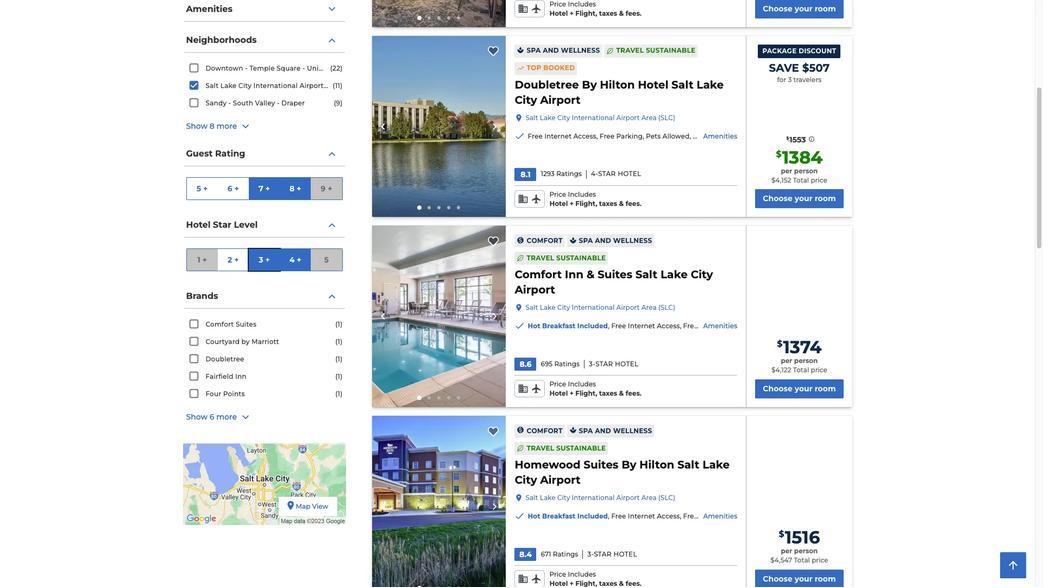 Task type: locate. For each thing, give the bounding box(es) containing it.
pool, up 1516
[[815, 512, 832, 520]]

2 taxes from the top
[[600, 199, 618, 207]]

$ down hot breakfast included , free internet access, free parking, pets allowed, swimming pool, fitness center, kitchen, airport shuttle, spa, restaurant, access
[[779, 529, 785, 539]]

allowed, up $4,122
[[747, 322, 775, 330]]

6
[[228, 184, 232, 193], [210, 412, 214, 422]]

hilton
[[600, 78, 635, 91], [640, 458, 675, 471]]

area down doubletree by hilton hotel salt lake city airport element
[[642, 114, 657, 122]]

comfort
[[527, 237, 563, 245], [515, 268, 562, 281], [206, 320, 234, 328], [527, 427, 563, 435]]

room down the $ 1374 per person $4,122 total price
[[815, 384, 837, 394]]

go to image #3 image
[[438, 16, 441, 19], [438, 206, 441, 210], [438, 396, 441, 400]]

1516
[[786, 527, 821, 548]]

guest rating button
[[184, 142, 345, 166]]

go to image #1 image
[[418, 16, 422, 20], [418, 206, 422, 210], [418, 396, 422, 400]]

2 choose your room button from the top
[[756, 189, 844, 208]]

2 vertical spatial sustainable
[[557, 444, 607, 452]]

1 pets from the top
[[730, 322, 745, 330]]

area down comfort inn & suites salt lake city airport element
[[642, 304, 657, 312]]

taxes for 1374
[[600, 389, 618, 398]]

choose for second choose your room button from the bottom of the page
[[763, 384, 793, 394]]

amenities button
[[184, 0, 345, 22]]

room up 'discount'
[[815, 4, 837, 13]]

parking, for 1516
[[700, 512, 728, 520]]

and up homewood suites by hilton salt lake city airport
[[596, 427, 612, 435]]

2
[[228, 255, 232, 265]]

1 vertical spatial total
[[794, 366, 810, 374]]

choose up package
[[763, 4, 793, 13]]

hot
[[528, 322, 541, 330], [528, 512, 541, 520]]

3-
[[589, 360, 596, 368], [588, 550, 594, 558]]

1 vertical spatial sustainable
[[557, 254, 607, 262]]

go to image #2 image
[[428, 16, 431, 19], [428, 206, 431, 210], [428, 396, 431, 400]]

0 horizontal spatial by
[[583, 78, 597, 91]]

6 right 5 + "button"
[[228, 184, 232, 193]]

1 spa, from the top
[[968, 322, 982, 330]]

1 vertical spatial fitness
[[834, 512, 858, 520]]

1 vertical spatial per
[[782, 357, 793, 365]]

1 property building image from the top
[[372, 36, 506, 217]]

0 vertical spatial person
[[795, 167, 819, 175]]

0 vertical spatial breakfast
[[543, 322, 576, 330]]

,
[[608, 322, 610, 330], [608, 512, 610, 520]]

per for 1384
[[782, 167, 793, 175]]

spa and wellness
[[527, 46, 600, 55], [579, 237, 653, 245], [579, 427, 653, 435]]

1 vertical spatial show
[[186, 412, 208, 422]]

hot for 1516
[[528, 512, 541, 520]]

671 ratings
[[541, 550, 579, 558]]

homewood suites by hilton salt lake city airport element
[[515, 457, 738, 487]]

2 vertical spatial go to image #2 image
[[428, 396, 431, 400]]

2 photo carousel region from the top
[[372, 36, 506, 217]]

free
[[612, 322, 627, 330], [684, 322, 699, 330], [612, 512, 627, 520], [684, 512, 699, 520]]

per inside $ 1384 per person $4,152 total price
[[782, 167, 793, 175]]

3 right 2 + button
[[259, 255, 263, 265]]

doubletree inside doubletree by hilton hotel salt lake city airport
[[515, 78, 579, 91]]

area down homewood suites by hilton salt lake city airport element
[[642, 494, 657, 502]]

show 6 more button
[[186, 411, 343, 424]]

price
[[550, 0, 567, 8], [550, 190, 567, 198], [550, 380, 567, 388], [550, 570, 567, 579]]

2 go to image #1 image from the top
[[418, 206, 422, 210]]

hotel star level button
[[184, 213, 345, 238]]

allowed, for 1374
[[747, 322, 775, 330]]

0 vertical spatial taxes
[[600, 9, 618, 17]]

3 go to image #5 image from the top
[[457, 396, 461, 400]]

by
[[583, 78, 597, 91], [622, 458, 637, 471]]

your up package discount
[[795, 4, 813, 13]]

0 vertical spatial pool,
[[815, 322, 832, 330]]

choose your room button
[[756, 0, 844, 18], [756, 189, 844, 208], [756, 380, 844, 399], [756, 570, 844, 587]]

1 included from the top
[[578, 322, 608, 330]]

go to image #1 image for save $507
[[418, 206, 422, 210]]

1 fitness from the top
[[834, 322, 858, 330]]

show 6 more
[[186, 412, 237, 422]]

0 vertical spatial go to image #5 image
[[457, 16, 461, 19]]

2 vertical spatial price
[[812, 556, 829, 564]]

save
[[770, 61, 800, 74]]

hot up 8.6
[[528, 322, 541, 330]]

your down $ 1384 per person $4,152 total price
[[795, 194, 813, 204]]

and up top booked
[[543, 46, 559, 55]]

per inside the $ 1374 per person $4,122 total price
[[782, 357, 793, 365]]

by
[[242, 338, 250, 346]]

2 room from the top
[[815, 194, 837, 204]]

inn for comfort
[[565, 268, 584, 281]]

1 vertical spatial spa,
[[968, 512, 982, 520]]

$ for 1516
[[779, 529, 785, 539]]

city inside homewood suites by hilton salt lake city airport
[[515, 474, 538, 487]]

pool, for 1516
[[815, 512, 832, 520]]

person down hot breakfast included , free internet access, free parking, pets allowed, swimming pool, fitness center, kitchen, airport shuttle, spa, accessible rooms
[[795, 357, 819, 365]]

2 vertical spatial and
[[596, 427, 612, 435]]

0 vertical spatial flight,
[[576, 9, 598, 17]]

+
[[570, 9, 574, 17], [203, 184, 208, 193], [235, 184, 239, 193], [266, 184, 270, 193], [297, 184, 302, 193], [328, 184, 333, 193], [570, 199, 574, 207], [203, 255, 207, 265], [234, 255, 239, 265], [266, 255, 270, 265], [297, 255, 302, 265], [570, 389, 574, 398]]

2 person from the top
[[795, 357, 819, 365]]

3 go to image #2 image from the top
[[428, 396, 431, 400]]

1 more from the top
[[217, 121, 237, 131]]

choose down $4,547
[[763, 574, 793, 584]]

1 vertical spatial taxes
[[600, 199, 618, 207]]

$ left "1553"
[[787, 135, 790, 141]]

more down four points
[[216, 412, 237, 422]]

0 vertical spatial price includes hotel + flight, taxes & fees.
[[550, 0, 642, 17]]

0 vertical spatial per
[[782, 167, 793, 175]]

- left "temple" on the left of page
[[245, 64, 248, 72]]

star left level
[[213, 220, 232, 230]]

6 down 'four'
[[210, 412, 214, 422]]

$4,122
[[772, 366, 792, 374]]

2 vertical spatial ratings
[[553, 550, 579, 558]]

breakfast for 1374
[[543, 322, 576, 330]]

0 vertical spatial ratings
[[557, 170, 582, 178]]

per inside $ 1516 per person $4,547 total price
[[782, 547, 793, 555]]

per up $4,122
[[782, 357, 793, 365]]

internet
[[628, 322, 656, 330], [628, 512, 656, 520]]

3 right for
[[789, 75, 792, 84]]

choose down $4,152
[[763, 194, 793, 204]]

more
[[217, 121, 237, 131], [216, 412, 237, 422]]

sustainable for 1374
[[557, 254, 607, 262]]

(1) for inn
[[336, 372, 343, 381]]

inn for fairfield
[[235, 372, 247, 381]]

fitness
[[834, 322, 858, 330], [834, 512, 858, 520]]

$ for 1374
[[778, 339, 783, 349]]

your
[[795, 4, 813, 13], [795, 194, 813, 204], [795, 384, 813, 394], [795, 574, 813, 584]]

comfort inside comfort inn & suites salt lake city airport
[[515, 268, 562, 281]]

+ for 3 +
[[266, 255, 270, 265]]

salt inside comfort inn & suites salt lake city airport
[[636, 268, 658, 281]]

breakfast up 671 ratings
[[543, 512, 576, 520]]

0 vertical spatial 3-star hotel
[[589, 360, 639, 368]]

1 vertical spatial fees.
[[626, 199, 642, 207]]

go to image #5 image for save $507
[[457, 206, 461, 210]]

5 inside button
[[324, 255, 329, 265]]

wellness up comfort inn & suites salt lake city airport element
[[614, 237, 653, 245]]

1 vertical spatial center,
[[860, 512, 884, 520]]

1 vertical spatial go to image #2 image
[[428, 206, 431, 210]]

travel sustainable up doubletree by hilton hotel salt lake city airport element
[[617, 46, 696, 55]]

3 per from the top
[[782, 547, 793, 555]]

1 parking, from the top
[[700, 322, 728, 330]]

1 vertical spatial travel sustainable
[[527, 254, 607, 262]]

choose your room
[[763, 4, 837, 13], [763, 194, 837, 204], [763, 384, 837, 394], [763, 574, 837, 584]]

1 vertical spatial hot
[[528, 512, 541, 520]]

1 (1) from the top
[[336, 320, 343, 328]]

3 choose from the top
[[763, 384, 793, 394]]

wellness up homewood suites by hilton salt lake city airport element
[[614, 427, 653, 435]]

go to image #3 image for save $507
[[438, 206, 441, 210]]

0 vertical spatial fitness
[[834, 322, 858, 330]]

0 vertical spatial doubletree
[[515, 78, 579, 91]]

save $507
[[770, 61, 830, 74]]

1 shuttle, from the top
[[940, 322, 966, 330]]

person for 1516
[[795, 547, 819, 555]]

area down (22)
[[326, 82, 341, 90]]

spa, for 1374
[[968, 322, 982, 330]]

2 , from the top
[[608, 512, 610, 520]]

2 allowed, from the top
[[747, 512, 775, 520]]

0 vertical spatial price
[[811, 176, 828, 184]]

south
[[233, 99, 253, 107]]

3 photo carousel region from the top
[[372, 226, 506, 407]]

photo carousel region for 1374
[[372, 226, 506, 407]]

person inside $ 1516 per person $4,547 total price
[[795, 547, 819, 555]]

spa for 1374
[[579, 237, 594, 245]]

3 (1) from the top
[[336, 355, 343, 363]]

4 choose your room button from the top
[[756, 570, 844, 587]]

0 vertical spatial go to image #1 image
[[418, 16, 422, 20]]

1 vertical spatial pool,
[[815, 512, 832, 520]]

+ for 8 +
[[297, 184, 302, 193]]

total inside $ 1516 per person $4,547 total price
[[795, 556, 811, 564]]

3-star hotel for 1516
[[588, 550, 638, 558]]

hot up 8.4
[[528, 512, 541, 520]]

property building image for 1516
[[372, 416, 506, 587]]

2 access, from the top
[[657, 512, 682, 520]]

total right $4,547
[[795, 556, 811, 564]]

price down 1374 at the right
[[811, 366, 828, 374]]

spa and wellness up booked
[[527, 46, 600, 55]]

0 vertical spatial by
[[583, 78, 597, 91]]

1 vertical spatial ratings
[[555, 360, 580, 368]]

+ for 4 +
[[297, 255, 302, 265]]

0 horizontal spatial 6
[[210, 412, 214, 422]]

1 vertical spatial person
[[795, 357, 819, 365]]

4 (1) from the top
[[336, 372, 343, 381]]

1 vertical spatial spa and wellness
[[579, 237, 653, 245]]

international down comfort inn & suites salt lake city airport
[[572, 304, 615, 312]]

show inside button
[[186, 412, 208, 422]]

choose your room down $4,122
[[763, 384, 837, 394]]

1553
[[790, 135, 807, 144]]

1 horizontal spatial inn
[[565, 268, 584, 281]]

0 vertical spatial center,
[[860, 322, 884, 330]]

1 center, from the top
[[860, 322, 884, 330]]

1 horizontal spatial 5
[[324, 255, 329, 265]]

spa and wellness up homewood suites by hilton salt lake city airport
[[579, 427, 653, 435]]

flight, for 1374
[[576, 389, 598, 398]]

3- right 695 ratings
[[589, 360, 596, 368]]

suites inside homewood suites by hilton salt lake city airport
[[584, 458, 619, 471]]

0 vertical spatial ,
[[608, 322, 610, 330]]

2 swimming from the top
[[777, 512, 814, 520]]

area for 1516
[[642, 494, 657, 502]]

1 vertical spatial more
[[216, 412, 237, 422]]

1 vertical spatial flight,
[[576, 199, 598, 207]]

photo carousel region
[[372, 0, 506, 27], [372, 36, 506, 217], [372, 226, 506, 407], [372, 416, 506, 587]]

1 access, from the top
[[657, 322, 682, 330]]

$ for 1384
[[777, 149, 782, 159]]

1 vertical spatial 6
[[210, 412, 214, 422]]

spa
[[527, 46, 541, 55], [579, 237, 594, 245], [579, 427, 594, 435]]

1 go to image #5 image from the top
[[457, 16, 461, 19]]

2 fees. from the top
[[626, 199, 642, 207]]

2 flight, from the top
[[576, 199, 598, 207]]

room down $ 1384 per person $4,152 total price
[[815, 194, 837, 204]]

lake inside doubletree by hilton hotel salt lake city airport
[[697, 78, 724, 91]]

total inside $ 1384 per person $4,152 total price
[[794, 176, 810, 184]]

2 more from the top
[[216, 412, 237, 422]]

1374
[[784, 337, 822, 358]]

3 price includes hotel + flight, taxes & fees. from the top
[[550, 380, 642, 398]]

1 vertical spatial kitchen,
[[885, 512, 913, 520]]

2 includes from the top
[[568, 190, 597, 198]]

show for neighborhoods
[[186, 121, 208, 131]]

star for save $507
[[599, 170, 616, 178]]

$ inside $ 1516 per person $4,547 total price
[[779, 529, 785, 539]]

salt lake city international airport area (slc) down doubletree by hilton hotel salt lake city airport
[[526, 114, 676, 122]]

city inside comfort inn & suites salt lake city airport
[[691, 268, 714, 281]]

1 vertical spatial access,
[[657, 512, 682, 520]]

5 + button
[[187, 178, 218, 200]]

5 (1) from the top
[[336, 390, 343, 398]]

included for 1516
[[578, 512, 608, 520]]

0 vertical spatial pets
[[730, 322, 745, 330]]

included down comfort inn & suites salt lake city airport
[[578, 322, 608, 330]]

1 choose your room from the top
[[763, 4, 837, 13]]

allowed,
[[747, 322, 775, 330], [747, 512, 775, 520]]

4 includes from the top
[[568, 570, 597, 579]]

0 vertical spatial fees.
[[626, 9, 642, 17]]

2 choose from the top
[[763, 194, 793, 204]]

2 vertical spatial price includes hotel + flight, taxes & fees.
[[550, 380, 642, 398]]

1 person from the top
[[795, 167, 819, 175]]

swimming up 1516
[[777, 512, 814, 520]]

2 price includes hotel + flight, taxes & fees. from the top
[[550, 190, 642, 207]]

international
[[254, 82, 298, 90], [572, 114, 615, 122], [572, 304, 615, 312], [572, 494, 615, 502]]

suites for comfort suites
[[236, 320, 257, 328]]

3-star hotel right 695 ratings
[[589, 360, 639, 368]]

(slc) down homewood suites by hilton salt lake city airport element
[[659, 494, 676, 502]]

show up guest
[[186, 121, 208, 131]]

5 inside "button"
[[197, 184, 201, 193]]

2 vertical spatial suites
[[584, 458, 619, 471]]

(slc) for 1374
[[659, 304, 676, 312]]

international down doubletree by hilton hotel salt lake city airport
[[572, 114, 615, 122]]

go to image #2 image for 1374
[[428, 396, 431, 400]]

1 allowed, from the top
[[747, 322, 775, 330]]

1 vertical spatial and
[[596, 237, 612, 245]]

price inside $ 1384 per person $4,152 total price
[[811, 176, 828, 184]]

show down 'four'
[[186, 412, 208, 422]]

person inside $ 1384 per person $4,152 total price
[[795, 167, 819, 175]]

3 go to image #3 image from the top
[[438, 396, 441, 400]]

valley
[[255, 99, 275, 107]]

draper
[[282, 99, 305, 107]]

2 go to image #3 image from the top
[[438, 206, 441, 210]]

swimming
[[777, 322, 814, 330], [777, 512, 814, 520]]

0 vertical spatial total
[[794, 176, 810, 184]]

5 for 5 +
[[197, 184, 201, 193]]

2 vertical spatial go to image #5 image
[[457, 396, 461, 400]]

8 down the sandy on the top of page
[[210, 121, 215, 131]]

0 vertical spatial 5
[[197, 184, 201, 193]]

pool, up 1374 at the right
[[815, 322, 832, 330]]

salt lake city international airport area (slc) down homewood suites by hilton salt lake city airport
[[526, 494, 676, 502]]

courtyard
[[206, 338, 240, 346]]

1 horizontal spatial 3
[[789, 75, 792, 84]]

choose your room up package discount
[[763, 4, 837, 13]]

more down the sandy on the top of page
[[217, 121, 237, 131]]

and for 1374
[[596, 237, 612, 245]]

price inside $ 1516 per person $4,547 total price
[[812, 556, 829, 564]]

0 vertical spatial go to image #2 image
[[428, 16, 431, 19]]

fees. for 1374
[[626, 389, 642, 398]]

hilton inside homewood suites by hilton salt lake city airport
[[640, 458, 675, 471]]

3-star hotel up price includes
[[588, 550, 638, 558]]

8 inside button
[[290, 184, 295, 193]]

2 vertical spatial travel sustainable
[[527, 444, 607, 452]]

choose your room down $4,152
[[763, 194, 837, 204]]

5
[[197, 184, 201, 193], [324, 255, 329, 265]]

1 horizontal spatial 8
[[290, 184, 295, 193]]

2 shuttle, from the top
[[940, 512, 966, 520]]

breakfast up 695 ratings
[[543, 322, 576, 330]]

area
[[326, 82, 341, 90], [642, 114, 657, 122], [642, 304, 657, 312], [642, 494, 657, 502]]

2 spa, from the top
[[968, 512, 982, 520]]

package
[[763, 47, 797, 55]]

$ for 1553
[[787, 135, 790, 141]]

0 horizontal spatial hilton
[[600, 78, 635, 91]]

2 vertical spatial flight,
[[576, 389, 598, 398]]

1 your from the top
[[795, 4, 813, 13]]

choose your room button down $4,152
[[756, 189, 844, 208]]

by inside doubletree by hilton hotel salt lake city airport
[[583, 78, 597, 91]]

2 vertical spatial wellness
[[614, 427, 653, 435]]

$ inside the $ 1374 per person $4,122 total price
[[778, 339, 783, 349]]

3
[[789, 75, 792, 84], [259, 255, 263, 265]]

5 left "6 +"
[[197, 184, 201, 193]]

0 vertical spatial included
[[578, 322, 608, 330]]

0 vertical spatial access,
[[657, 322, 682, 330]]

show 8 more button
[[186, 120, 343, 133]]

doubletree up fairfield inn
[[206, 355, 244, 363]]

choose your room down $4,547
[[763, 574, 837, 584]]

breakfast
[[543, 322, 576, 330], [543, 512, 576, 520]]

spa and wellness for 1516
[[579, 427, 653, 435]]

4 your from the top
[[795, 574, 813, 584]]

taxes
[[600, 9, 618, 17], [600, 199, 618, 207], [600, 389, 618, 398]]

$ down hot breakfast included , free internet access, free parking, pets allowed, swimming pool, fitness center, kitchen, airport shuttle, spa, accessible rooms
[[778, 339, 783, 349]]

allowed, up $4,547
[[747, 512, 775, 520]]

0 vertical spatial 6
[[228, 184, 232, 193]]

more inside button
[[216, 412, 237, 422]]

3 taxes from the top
[[600, 389, 618, 398]]

travel for 1374
[[527, 254, 555, 262]]

+ for 9 +
[[328, 184, 333, 193]]

0 horizontal spatial doubletree
[[206, 355, 244, 363]]

2 per from the top
[[782, 357, 793, 365]]

ratings right the 695
[[555, 360, 580, 368]]

1 vertical spatial 3
[[259, 255, 263, 265]]

+ for 7 +
[[266, 184, 270, 193]]

ratings right 671
[[553, 550, 579, 558]]

go to image #4 image
[[447, 16, 451, 19], [447, 206, 451, 210], [447, 396, 451, 400]]

lake inside homewood suites by hilton salt lake city airport
[[703, 458, 730, 471]]

swimming for 1516
[[777, 512, 814, 520]]

international down homewood suites by hilton salt lake city airport
[[572, 494, 615, 502]]

ratings right 1293
[[557, 170, 582, 178]]

hilton inside doubletree by hilton hotel salt lake city airport
[[600, 78, 635, 91]]

go to image #5 image
[[457, 16, 461, 19], [457, 206, 461, 210], [457, 396, 461, 400]]

internet for 1374
[[628, 322, 656, 330]]

spa, left restaurant, at bottom right
[[968, 512, 982, 520]]

1 show from the top
[[186, 121, 208, 131]]

parking, for 1374
[[700, 322, 728, 330]]

0 horizontal spatial 8
[[210, 121, 215, 131]]

spa up homewood
[[579, 427, 594, 435]]

total inside the $ 1374 per person $4,122 total price
[[794, 366, 810, 374]]

1 vertical spatial spa
[[579, 237, 594, 245]]

1 vertical spatial 3-star hotel
[[588, 550, 638, 558]]

hotel inside dropdown button
[[186, 220, 211, 230]]

3 go to image #1 image from the top
[[418, 396, 422, 400]]

2 center, from the top
[[860, 512, 884, 520]]

salt lake city international airport area (slc) for 1516
[[526, 494, 676, 502]]

0 vertical spatial 3
[[789, 75, 792, 84]]

total for 1516
[[795, 556, 811, 564]]

3 + button
[[249, 249, 280, 271]]

2 property building image from the top
[[372, 416, 506, 587]]

1 taxes from the top
[[600, 9, 618, 17]]

star right 695 ratings
[[596, 360, 614, 368]]

1 vertical spatial price
[[811, 366, 828, 374]]

property building image
[[372, 36, 506, 217], [372, 416, 506, 587]]

shuttle, left accessible
[[940, 322, 966, 330]]

7
[[259, 184, 264, 193]]

(slc)
[[343, 82, 361, 90], [659, 114, 676, 122], [659, 304, 676, 312], [659, 494, 676, 502]]

2 go to image #2 image from the top
[[428, 206, 431, 210]]

2 (1) from the top
[[336, 338, 343, 346]]

0 vertical spatial inn
[[565, 268, 584, 281]]

comfort inn & suites salt lake city airport element
[[515, 267, 738, 297]]

shuttle, for 1374
[[940, 322, 966, 330]]

, down homewood suites by hilton salt lake city airport
[[608, 512, 610, 520]]

, down comfort inn & suites salt lake city airport
[[608, 322, 610, 330]]

+ inside button
[[266, 184, 270, 193]]

total for 1384
[[794, 176, 810, 184]]

guest
[[186, 148, 213, 159]]

4 choose from the top
[[763, 574, 793, 584]]

international down downtown - temple square - university park
[[254, 82, 298, 90]]

amenities for 1516
[[704, 512, 738, 520]]

0 horizontal spatial inn
[[235, 372, 247, 381]]

inn inside comfort inn & suites salt lake city airport
[[565, 268, 584, 281]]

2 fitness from the top
[[834, 512, 858, 520]]

0 vertical spatial kitchen,
[[885, 322, 913, 330]]

$507
[[803, 61, 830, 74]]

fairfield inn
[[206, 372, 247, 381]]

2 internet from the top
[[628, 512, 656, 520]]

package discount
[[763, 47, 837, 55]]

1 choose your room button from the top
[[756, 0, 844, 18]]

5 right 4 +
[[324, 255, 329, 265]]

ratings for 1374
[[555, 360, 580, 368]]

0 vertical spatial 3-
[[589, 360, 596, 368]]

1 internet from the top
[[628, 322, 656, 330]]

8 right 7 + on the left of page
[[290, 184, 295, 193]]

+ for 5 +
[[203, 184, 208, 193]]

(slc) for 1516
[[659, 494, 676, 502]]

1 vertical spatial go to image #5 image
[[457, 206, 461, 210]]

show
[[186, 121, 208, 131], [186, 412, 208, 422]]

2 go to image #4 image from the top
[[447, 206, 451, 210]]

1 per from the top
[[782, 167, 793, 175]]

homewood
[[515, 458, 581, 471]]

1 vertical spatial by
[[622, 458, 637, 471]]

3 inside button
[[259, 255, 263, 265]]

3 flight, from the top
[[576, 389, 598, 398]]

swimming up 1374 at the right
[[777, 322, 814, 330]]

per up $4,152
[[782, 167, 793, 175]]

salt lake city international airport area (slc) down downtown - temple square - university park
[[206, 82, 361, 90]]

price for 1374
[[811, 366, 828, 374]]

0 vertical spatial hilton
[[600, 78, 635, 91]]

- right square
[[303, 64, 305, 72]]

breakfast for 1516
[[543, 512, 576, 520]]

total right $4,152
[[794, 176, 810, 184]]

show inside button
[[186, 121, 208, 131]]

go to image #4 image for save $507
[[447, 206, 451, 210]]

city
[[239, 82, 252, 90], [515, 93, 538, 106], [558, 114, 571, 122], [691, 268, 714, 281], [558, 304, 571, 312], [515, 474, 538, 487], [558, 494, 571, 502]]

2 vertical spatial total
[[795, 556, 811, 564]]

internet down homewood suites by hilton salt lake city airport element
[[628, 512, 656, 520]]

spa, left accessible
[[968, 322, 982, 330]]

kitchen,
[[885, 322, 913, 330], [885, 512, 913, 520]]

1 pool, from the top
[[815, 322, 832, 330]]

person
[[795, 167, 819, 175], [795, 357, 819, 365], [795, 547, 819, 555]]

&
[[620, 9, 624, 17], [620, 199, 624, 207], [587, 268, 595, 281], [620, 389, 624, 398]]

3 fees. from the top
[[626, 389, 642, 398]]

wellness for 1374
[[614, 237, 653, 245]]

international for 1516
[[572, 494, 615, 502]]

-
[[245, 64, 248, 72], [303, 64, 305, 72], [229, 99, 231, 107], [277, 99, 280, 107]]

0 vertical spatial allowed,
[[747, 322, 775, 330]]

0 vertical spatial hot
[[528, 322, 541, 330]]

1 vertical spatial parking,
[[700, 512, 728, 520]]

choose your room button up package discount
[[756, 0, 844, 18]]

0 vertical spatial more
[[217, 121, 237, 131]]

1 go to image #2 image from the top
[[428, 16, 431, 19]]

person down hot breakfast included , free internet access, free parking, pets allowed, swimming pool, fitness center, kitchen, airport shuttle, spa, restaurant, access
[[795, 547, 819, 555]]

park
[[343, 64, 359, 72]]

brands
[[186, 291, 218, 301]]

fitness for 1374
[[834, 322, 858, 330]]

$ inside $ 1384 per person $4,152 total price
[[777, 149, 782, 159]]

0 vertical spatial go to image #3 image
[[438, 16, 441, 19]]

internet down comfort inn & suites salt lake city airport element
[[628, 322, 656, 330]]

airport inside comfort inn & suites salt lake city airport
[[515, 283, 556, 297]]

total
[[794, 176, 810, 184], [794, 366, 810, 374], [795, 556, 811, 564]]

8 inside button
[[210, 121, 215, 131]]

2 kitchen, from the top
[[885, 512, 913, 520]]

area for 1374
[[642, 304, 657, 312]]

your down the $ 1374 per person $4,122 total price
[[795, 384, 813, 394]]

3 room from the top
[[815, 384, 837, 394]]

(slc) down comfort inn & suites salt lake city airport element
[[659, 304, 676, 312]]

0 vertical spatial parking,
[[700, 322, 728, 330]]

0 vertical spatial suites
[[598, 268, 633, 281]]

per up $4,547
[[782, 547, 793, 555]]

price
[[811, 176, 828, 184], [811, 366, 828, 374], [812, 556, 829, 564]]

(slc) down doubletree by hilton hotel salt lake city airport element
[[659, 114, 676, 122]]

2 parking, from the top
[[700, 512, 728, 520]]

airport inside homewood suites by hilton salt lake city airport
[[541, 474, 581, 487]]

international for save $507
[[572, 114, 615, 122]]

1 vertical spatial wellness
[[614, 237, 653, 245]]

parking,
[[700, 322, 728, 330], [700, 512, 728, 520]]

included
[[578, 322, 608, 330], [578, 512, 608, 520]]

travel for 1516
[[527, 444, 555, 452]]

+ inside "button"
[[203, 184, 208, 193]]

$ inside the $ 1553
[[787, 135, 790, 141]]

(slc) for save $507
[[659, 114, 676, 122]]

0 vertical spatial spa,
[[968, 322, 982, 330]]

price inside the $ 1374 per person $4,122 total price
[[811, 366, 828, 374]]

doubletree for doubletree by hilton hotel salt lake city airport
[[515, 78, 579, 91]]

choose down $4,122
[[763, 384, 793, 394]]

more inside button
[[217, 121, 237, 131]]

1 vertical spatial ,
[[608, 512, 610, 520]]

spa and wellness up comfort inn & suites salt lake city airport
[[579, 237, 653, 245]]

1 vertical spatial internet
[[628, 512, 656, 520]]

2 go to image #5 image from the top
[[457, 206, 461, 210]]

0 vertical spatial property building image
[[372, 36, 506, 217]]

travel sustainable for 1516
[[527, 444, 607, 452]]

2 breakfast from the top
[[543, 512, 576, 520]]

1 price from the top
[[550, 0, 567, 8]]

0 vertical spatial go to image #4 image
[[447, 16, 451, 19]]

3 go to image #4 image from the top
[[447, 396, 451, 400]]

1 , from the top
[[608, 322, 610, 330]]

person inside the $ 1374 per person $4,122 total price
[[795, 357, 819, 365]]

2 pool, from the top
[[815, 512, 832, 520]]

per
[[782, 167, 793, 175], [782, 357, 793, 365], [782, 547, 793, 555]]

salt lake city international airport area (slc) down comfort inn & suites salt lake city airport
[[526, 304, 676, 312]]

spa up comfort inn & suites salt lake city airport
[[579, 237, 594, 245]]

& inside comfort inn & suites salt lake city airport
[[587, 268, 595, 281]]

more for brands
[[216, 412, 237, 422]]

spa up top
[[527, 46, 541, 55]]

1 horizontal spatial doubletree
[[515, 78, 579, 91]]

property building image for save $507
[[372, 36, 506, 217]]

1 swimming from the top
[[777, 322, 814, 330]]

international for 1374
[[572, 304, 615, 312]]

0 vertical spatial internet
[[628, 322, 656, 330]]

6 + button
[[218, 178, 249, 200]]

price down 1384
[[811, 176, 828, 184]]

2 included from the top
[[578, 512, 608, 520]]

kitchen, for 1516
[[885, 512, 913, 520]]

1 photo carousel region from the top
[[372, 0, 506, 27]]

travel sustainable up homewood
[[527, 444, 607, 452]]

airport inside doubletree by hilton hotel salt lake city airport
[[541, 93, 581, 106]]

2 pets from the top
[[730, 512, 745, 520]]

7 +
[[259, 184, 270, 193]]

shuttle, left restaurant, at bottom right
[[940, 512, 966, 520]]

(slc) right (11)
[[343, 82, 361, 90]]

access, for 1516
[[657, 512, 682, 520]]

1 room from the top
[[815, 4, 837, 13]]

amenities
[[186, 4, 233, 14], [704, 132, 738, 140], [704, 322, 738, 330], [704, 512, 738, 520]]



Task type: describe. For each thing, give the bounding box(es) containing it.
comfort inn & suites salt lake city airport
[[515, 268, 714, 297]]

city inside doubletree by hilton hotel salt lake city airport
[[515, 93, 538, 106]]

9 +
[[321, 184, 333, 193]]

taxes for save $507
[[600, 199, 618, 207]]

4 price from the top
[[550, 570, 567, 579]]

choose for 2nd choose your room button from the top of the page
[[763, 194, 793, 204]]

pool, for 1374
[[815, 322, 832, 330]]

, for 1516
[[608, 512, 610, 520]]

0 vertical spatial wellness
[[561, 46, 600, 55]]

price includes hotel + flight, taxes & fees. for 1374
[[550, 380, 642, 398]]

$ 1384 per person $4,152 total price
[[772, 147, 828, 184]]

9
[[321, 184, 326, 193]]

travelers
[[794, 75, 822, 84]]

accessible
[[984, 322, 1019, 330]]

courtyard by marriott
[[206, 338, 279, 346]]

3 includes from the top
[[568, 380, 597, 388]]

suites for homewood suites by hilton salt lake city airport
[[584, 458, 619, 471]]

2 price from the top
[[550, 190, 567, 198]]

4-star hotel
[[591, 170, 642, 178]]

1384
[[783, 147, 823, 168]]

per for 1374
[[782, 357, 793, 365]]

price for 1516
[[812, 556, 829, 564]]

2 + button
[[218, 249, 249, 271]]

go to image #3 image for 1374
[[438, 396, 441, 400]]

7 + button
[[249, 178, 280, 200]]

- right the valley
[[277, 99, 280, 107]]

total for 1374
[[794, 366, 810, 374]]

4
[[290, 255, 295, 265]]

sandy
[[206, 99, 227, 107]]

3 choose your room button from the top
[[756, 380, 844, 399]]

downtown - temple square - university park
[[206, 64, 359, 72]]

four
[[206, 390, 222, 398]]

by inside homewood suites by hilton salt lake city airport
[[622, 458, 637, 471]]

5 button
[[311, 249, 342, 271]]

lake inside comfort inn & suites salt lake city airport
[[661, 268, 688, 281]]

university
[[307, 64, 341, 72]]

temple
[[250, 64, 275, 72]]

restaurant,
[[984, 512, 1022, 520]]

hot for 1374
[[528, 322, 541, 330]]

2 your from the top
[[795, 194, 813, 204]]

center, for 1516
[[860, 512, 884, 520]]

$ 1516 per person $4,547 total price
[[771, 527, 829, 564]]

swimming for 1374
[[777, 322, 814, 330]]

salt inside doubletree by hilton hotel salt lake city airport
[[672, 78, 694, 91]]

booked
[[544, 64, 575, 72]]

map view
[[296, 502, 329, 511]]

show for brands
[[186, 412, 208, 422]]

0 vertical spatial spa and wellness
[[527, 46, 600, 55]]

3-star hotel for 1374
[[589, 360, 639, 368]]

points
[[223, 390, 245, 398]]

kitchen, for 1374
[[885, 322, 913, 330]]

0 vertical spatial sustainable
[[646, 46, 696, 55]]

4 room from the top
[[815, 574, 837, 584]]

allowed, for 1516
[[747, 512, 775, 520]]

3 price from the top
[[550, 380, 567, 388]]

top booked
[[527, 64, 575, 72]]

choose for first choose your room button from the bottom of the page
[[763, 574, 793, 584]]

4-
[[591, 170, 599, 178]]

$4,152
[[772, 176, 792, 184]]

1 go to image #1 image from the top
[[418, 16, 422, 20]]

amenities inside dropdown button
[[186, 4, 233, 14]]

view
[[312, 502, 329, 511]]

wellness for 1516
[[614, 427, 653, 435]]

1 includes from the top
[[568, 0, 597, 8]]

hot breakfast included , free internet access, free parking, pets allowed, swimming pool, fitness center, kitchen, airport shuttle, spa, accessible rooms
[[528, 322, 1044, 330]]

8.6
[[520, 360, 532, 369]]

1 flight, from the top
[[576, 9, 598, 17]]

amenities for save $507
[[704, 132, 738, 140]]

more for neighborhoods
[[217, 121, 237, 131]]

5 for 5
[[324, 255, 329, 265]]

hotel star level
[[186, 220, 258, 230]]

choose for first choose your room button from the top
[[763, 4, 793, 13]]

2 +
[[228, 255, 239, 265]]

1 fees. from the top
[[626, 9, 642, 17]]

3 your from the top
[[795, 384, 813, 394]]

rooms
[[1021, 322, 1044, 330]]

1 go to image #4 image from the top
[[447, 16, 451, 19]]

spa for 1516
[[579, 427, 594, 435]]

level
[[234, 220, 258, 230]]

spa, for 1516
[[968, 512, 982, 520]]

+ for 1 +
[[203, 255, 207, 265]]

sandy - south valley - draper
[[206, 99, 305, 107]]

9 + button
[[311, 178, 342, 200]]

included for 1374
[[578, 322, 608, 330]]

per for 1516
[[782, 547, 793, 555]]

for
[[778, 75, 787, 84]]

8.1
[[521, 170, 531, 179]]

, for 1374
[[608, 322, 610, 330]]

6 +
[[228, 184, 239, 193]]

fitness for 1516
[[834, 512, 858, 520]]

hotel inside doubletree by hilton hotel salt lake city airport
[[638, 78, 669, 91]]

+ for 2 +
[[234, 255, 239, 265]]

doubletree by hilton hotel salt lake city airport element
[[515, 77, 738, 107]]

1 go to image #3 image from the top
[[438, 16, 441, 19]]

$ 1553
[[787, 135, 807, 144]]

5 +
[[197, 184, 208, 193]]

$4,547
[[771, 556, 793, 564]]

top
[[527, 64, 542, 72]]

go to image #2 image for save $507
[[428, 206, 431, 210]]

1 horizontal spatial 6
[[228, 184, 232, 193]]

4 choose your room from the top
[[763, 574, 837, 584]]

fees. for save $507
[[626, 199, 642, 207]]

brands button
[[184, 284, 345, 309]]

star for 1374
[[596, 360, 614, 368]]

2 choose your room from the top
[[763, 194, 837, 204]]

1 price includes hotel + flight, taxes & fees. from the top
[[550, 0, 642, 17]]

salt inside homewood suites by hilton salt lake city airport
[[678, 458, 700, 471]]

8 +
[[290, 184, 302, 193]]

go to image #5 image for 1374
[[457, 396, 461, 400]]

map
[[296, 502, 311, 511]]

1 + button
[[187, 249, 218, 271]]

0 vertical spatial spa
[[527, 46, 541, 55]]

access
[[1024, 512, 1044, 520]]

price includes hotel + flight, taxes & fees. for save $507
[[550, 190, 642, 207]]

$ 1374 per person $4,122 total price
[[772, 337, 828, 374]]

3 choose your room from the top
[[763, 384, 837, 394]]

695 ratings
[[541, 360, 580, 368]]

pets for 1516
[[730, 512, 745, 520]]

comfort suites
[[206, 320, 257, 328]]

swimming pool image
[[372, 226, 506, 407]]

price includes
[[550, 570, 597, 579]]

for 3 travelers
[[778, 75, 822, 84]]

4 +
[[290, 255, 302, 265]]

four points
[[206, 390, 245, 398]]

1
[[197, 255, 200, 265]]

sustainable for 1516
[[557, 444, 607, 452]]

(1) for suites
[[336, 320, 343, 328]]

(9)
[[334, 99, 343, 107]]

- left south
[[229, 99, 231, 107]]

695
[[541, 360, 553, 368]]

0 vertical spatial travel
[[617, 46, 644, 55]]

(22)
[[330, 64, 343, 72]]

fairfield
[[206, 372, 234, 381]]

8 + button
[[280, 178, 311, 200]]

0 vertical spatial travel sustainable
[[617, 46, 696, 55]]

price for 1384
[[811, 176, 828, 184]]

spa and wellness for 1374
[[579, 237, 653, 245]]

center, for 1374
[[860, 322, 884, 330]]

show 8 more
[[186, 121, 237, 131]]

salt lake city international airport area (slc) for save $507
[[526, 114, 676, 122]]

area for save $507
[[642, 114, 657, 122]]

1293 ratings
[[541, 170, 582, 178]]

1 +
[[197, 255, 207, 265]]

suites inside comfort inn & suites salt lake city airport
[[598, 268, 633, 281]]

travel sustainable for 1374
[[527, 254, 607, 262]]

1293
[[541, 170, 555, 178]]

photo carousel region for 1516
[[372, 416, 506, 587]]

neighborhoods
[[186, 35, 257, 45]]

homewood suites by hilton salt lake city airport
[[515, 458, 730, 487]]

discount
[[799, 47, 837, 55]]

amenities for 1374
[[704, 322, 738, 330]]

person for 1374
[[795, 357, 819, 365]]

shuttle, for 1516
[[940, 512, 966, 520]]

ratings for save $507
[[557, 170, 582, 178]]

go to image #1 image for 1374
[[418, 396, 422, 400]]

downtown
[[206, 64, 243, 72]]

star for 1516
[[594, 550, 612, 558]]

8.4
[[520, 550, 532, 559]]

square
[[277, 64, 301, 72]]

671
[[541, 550, 552, 558]]

internet for 1516
[[628, 512, 656, 520]]

star inside hotel star level dropdown button
[[213, 220, 232, 230]]

pets for 1374
[[730, 322, 745, 330]]

marriott
[[252, 338, 279, 346]]

0 vertical spatial and
[[543, 46, 559, 55]]

doubletree for doubletree
[[206, 355, 244, 363]]

hot breakfast included , free internet access, free parking, pets allowed, swimming pool, fitness center, kitchen, airport shuttle, spa, restaurant, access
[[528, 512, 1044, 520]]

neighborhoods button
[[184, 28, 345, 53]]

salt lake city international airport area (slc) for 1374
[[526, 304, 676, 312]]

(11)
[[333, 82, 343, 90]]

doubletree by hilton hotel salt lake city airport
[[515, 78, 724, 106]]



Task type: vqa. For each thing, say whether or not it's contained in the screenshot.
left Private
no



